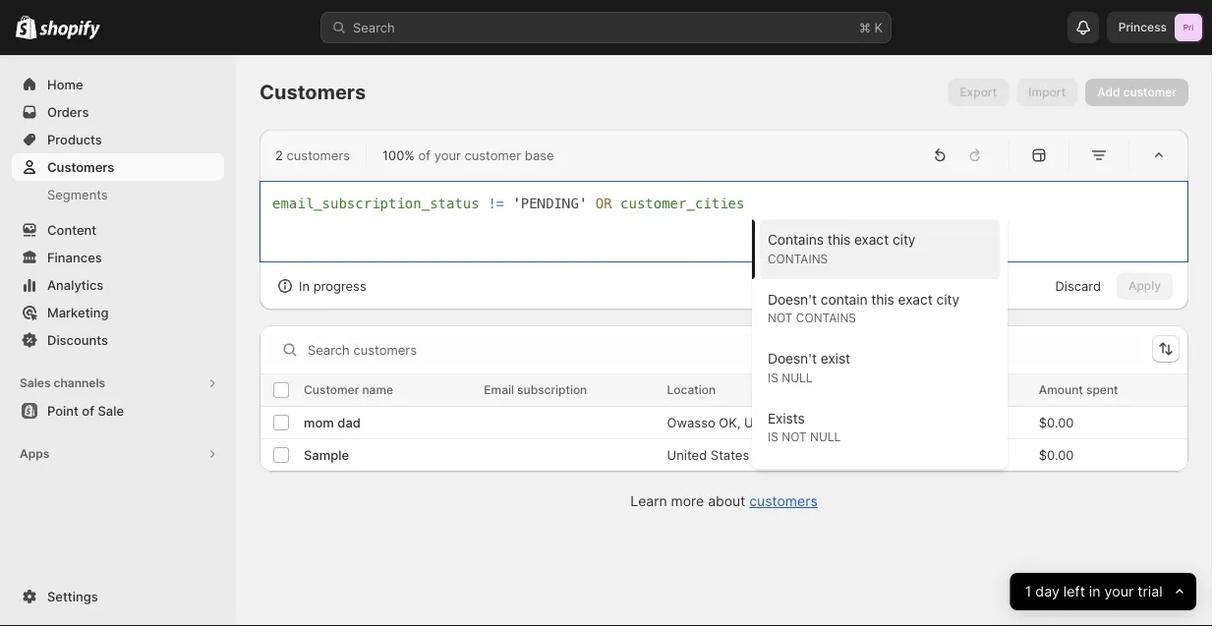 Task type: locate. For each thing, give the bounding box(es) containing it.
0 horizontal spatial customer
[[465, 148, 521, 163]]

0 vertical spatial null
[[782, 371, 813, 385]]

export
[[960, 85, 997, 99]]

not inside the doesn't contain this exact city not contains
[[768, 311, 793, 325]]

'
[[513, 196, 521, 212], [579, 196, 587, 212]]

point of sale button
[[0, 397, 236, 425]]

exact up "contain"
[[855, 232, 889, 248]]

0 vertical spatial of
[[418, 148, 431, 163]]

customer
[[304, 383, 359, 397]]

0 vertical spatial united
[[744, 415, 784, 430]]

amount
[[1039, 383, 1084, 397]]

pending
[[521, 196, 579, 212]]

customers
[[260, 80, 366, 104], [47, 159, 114, 175]]

spent
[[1087, 383, 1119, 397]]

is
[[768, 371, 779, 385], [768, 430, 779, 444]]

1 vertical spatial is
[[768, 430, 779, 444]]

0 horizontal spatial '
[[513, 196, 521, 212]]

2 doesn't from the top
[[768, 351, 817, 367]]

customers right about
[[750, 493, 818, 510]]

1 vertical spatial customers
[[47, 159, 114, 175]]

0 vertical spatial customer
[[1124, 85, 1177, 99]]

1 horizontal spatial customer
[[1124, 85, 1177, 99]]

orders link
[[12, 98, 224, 126]]

1 vertical spatial exact
[[898, 291, 933, 307]]

2 is from the top
[[768, 430, 779, 444]]

discard button
[[1044, 272, 1113, 300]]

this
[[828, 232, 851, 248], [872, 291, 895, 307]]

segments
[[47, 187, 108, 202]]

about
[[708, 493, 746, 510]]

princess image
[[1175, 14, 1203, 41]]

contains down contains
[[768, 252, 828, 266]]

customers right 2
[[287, 148, 350, 163]]

1 vertical spatial of
[[82, 403, 94, 418]]

1 vertical spatial contains
[[796, 311, 857, 325]]

contains down "contain"
[[796, 311, 857, 325]]

1 vertical spatial null
[[810, 430, 841, 444]]

not
[[768, 311, 793, 325], [782, 430, 807, 444]]

finances
[[47, 250, 102, 265]]

exact down contains this exact city option
[[898, 291, 933, 307]]

1 $0.00 from the top
[[1039, 415, 1074, 430]]

not down the exists
[[782, 430, 807, 444]]

of left sale
[[82, 403, 94, 418]]

in progress
[[299, 278, 367, 293]]

contain
[[821, 291, 868, 307]]

analytics link
[[12, 271, 224, 299]]

' right !=
[[513, 196, 521, 212]]

customers link
[[12, 153, 224, 181]]

0 vertical spatial states
[[788, 415, 827, 430]]

0 vertical spatial exact
[[855, 232, 889, 248]]

1 vertical spatial your
[[1105, 584, 1134, 600]]

Editor field
[[272, 194, 1176, 470]]

discard
[[1056, 278, 1101, 293]]

this right contains
[[828, 232, 851, 248]]

exist
[[821, 351, 851, 367]]

doesn't inside the doesn't contain this exact city not contains
[[768, 291, 817, 307]]

united down 'owasso'
[[667, 447, 707, 462]]

1 vertical spatial not
[[782, 430, 807, 444]]

$0.00 for owasso ok, united states
[[1039, 415, 1074, 430]]

point of sale
[[47, 403, 124, 418]]

⌘ k
[[859, 20, 883, 35]]

0 horizontal spatial customers
[[47, 159, 114, 175]]

doesn't left "contain"
[[768, 291, 817, 307]]

doesn't inside doesn't exist is null
[[768, 351, 817, 367]]

1 horizontal spatial united
[[744, 415, 784, 430]]

states
[[788, 415, 827, 430], [711, 447, 750, 462]]

not up doesn't exist is null
[[768, 311, 793, 325]]

0 vertical spatial is
[[768, 371, 779, 385]]

Search customers text field
[[308, 334, 1145, 366]]

1 vertical spatial city
[[937, 291, 960, 307]]

customer
[[1124, 85, 1177, 99], [465, 148, 521, 163]]

1 horizontal spatial of
[[418, 148, 431, 163]]

0 vertical spatial city
[[893, 232, 916, 248]]

doesn't
[[768, 291, 817, 307], [768, 351, 817, 367]]

city
[[893, 232, 916, 248], [937, 291, 960, 307]]

mom dad link
[[304, 413, 361, 432]]

progress
[[313, 278, 367, 293]]

united
[[744, 415, 784, 430], [667, 447, 707, 462]]

name
[[362, 383, 393, 397]]

0 horizontal spatial customers
[[287, 148, 350, 163]]

of inside button
[[82, 403, 94, 418]]

orders
[[47, 104, 89, 119]]

customer right add
[[1124, 85, 1177, 99]]

customers up segments
[[47, 159, 114, 175]]

email subscription
[[484, 383, 587, 397]]

0 vertical spatial doesn't
[[768, 291, 817, 307]]

0 vertical spatial customers
[[260, 80, 366, 104]]

products
[[47, 132, 102, 147]]

owasso
[[667, 415, 716, 430]]

1 is from the top
[[768, 371, 779, 385]]

1 vertical spatial this
[[872, 291, 895, 307]]

sample link
[[304, 445, 349, 465]]

null
[[782, 371, 813, 385], [810, 430, 841, 444]]

sales channels button
[[12, 370, 224, 397]]

1 vertical spatial customers
[[750, 493, 818, 510]]

customer left base
[[465, 148, 521, 163]]

city inside contains this exact city contains
[[893, 232, 916, 248]]

2 $0.00 from the top
[[1039, 447, 1074, 462]]

1 vertical spatial customer
[[465, 148, 521, 163]]

0 horizontal spatial exact
[[855, 232, 889, 248]]

city up the doesn't contain this exact city not contains
[[893, 232, 916, 248]]

1 horizontal spatial exact
[[898, 291, 933, 307]]

1 horizontal spatial '
[[579, 196, 587, 212]]

0 vertical spatial your
[[434, 148, 461, 163]]

contains inside the doesn't contain this exact city not contains
[[796, 311, 857, 325]]

is up the exists
[[768, 371, 779, 385]]

ok,
[[719, 415, 741, 430]]

discounts
[[47, 332, 108, 348]]

1 doesn't from the top
[[768, 291, 817, 307]]

0 horizontal spatial united
[[667, 447, 707, 462]]

united states
[[667, 447, 750, 462]]

customer inside button
[[1124, 85, 1177, 99]]

null up the exists
[[782, 371, 813, 385]]

0 horizontal spatial of
[[82, 403, 94, 418]]

in
[[299, 278, 310, 293]]

null down doesn't exist is null
[[810, 430, 841, 444]]

0 vertical spatial not
[[768, 311, 793, 325]]

0 vertical spatial this
[[828, 232, 851, 248]]

$0.00 for united states
[[1039, 447, 1074, 462]]

exact inside contains this exact city contains
[[855, 232, 889, 248]]

princess
[[1119, 20, 1167, 34]]

content
[[47, 222, 97, 237]]

customers up 2 customers
[[260, 80, 366, 104]]

doesn't exist is null
[[768, 351, 851, 385]]

sales channels
[[20, 376, 105, 390]]

doesn't left exist
[[768, 351, 817, 367]]

1 horizontal spatial city
[[937, 291, 960, 307]]

1 vertical spatial $0.00
[[1039, 447, 1074, 462]]

this right "contain"
[[872, 291, 895, 307]]

united right ok,
[[744, 415, 784, 430]]

is down the exists
[[768, 430, 779, 444]]

1 horizontal spatial this
[[872, 291, 895, 307]]

1 ' from the left
[[513, 196, 521, 212]]

sales
[[20, 376, 51, 390]]

learn more about customers
[[631, 493, 818, 510]]

1
[[1026, 584, 1032, 600]]

0 vertical spatial contains
[[768, 252, 828, 266]]

null inside doesn't exist is null
[[782, 371, 813, 385]]

states down doesn't exist is null
[[788, 415, 827, 430]]

$0.00
[[1039, 415, 1074, 430], [1039, 447, 1074, 462]]

0 vertical spatial $0.00
[[1039, 415, 1074, 430]]

apps button
[[12, 441, 224, 468]]

null inside the exists is not null
[[810, 430, 841, 444]]

1 horizontal spatial your
[[1105, 584, 1134, 600]]

0 horizontal spatial this
[[828, 232, 851, 248]]

location
[[667, 383, 716, 397]]

of for sale
[[82, 403, 94, 418]]

' left or
[[579, 196, 587, 212]]

mom
[[304, 415, 334, 430]]

100% of your customer base
[[383, 148, 554, 163]]

your inside dropdown button
[[1105, 584, 1134, 600]]

your right 100%
[[434, 148, 461, 163]]

null for exists
[[810, 430, 841, 444]]

0 horizontal spatial states
[[711, 447, 750, 462]]

0 horizontal spatial city
[[893, 232, 916, 248]]

1 vertical spatial doesn't
[[768, 351, 817, 367]]

customer name
[[304, 383, 393, 397]]

city down contains this exact city option
[[937, 291, 960, 307]]

add customer button
[[1086, 79, 1189, 106]]

of right 100%
[[418, 148, 431, 163]]

states down ok,
[[711, 447, 750, 462]]

email_subscription_status
[[272, 196, 480, 212]]

your right in
[[1105, 584, 1134, 600]]



Task type: vqa. For each thing, say whether or not it's contained in the screenshot.
bottom city
yes



Task type: describe. For each thing, give the bounding box(es) containing it.
apply button
[[1117, 272, 1173, 300]]

contains this exact city contains
[[768, 232, 916, 266]]

1 horizontal spatial customers
[[260, 80, 366, 104]]

in progress alert
[[260, 262, 382, 310]]

doesn't contain this exact city not contains
[[768, 291, 960, 325]]

email
[[484, 383, 514, 397]]

day
[[1036, 584, 1060, 600]]

customers link
[[750, 493, 818, 510]]

redo image
[[966, 146, 985, 165]]

doesn't for doesn't contain this exact city
[[768, 291, 817, 307]]

home link
[[12, 71, 224, 98]]

owasso ok, united states
[[667, 415, 827, 430]]

' pending '
[[513, 196, 587, 212]]

marketing link
[[12, 299, 224, 326]]

this inside the doesn't contain this exact city not contains
[[872, 291, 895, 307]]

settings link
[[12, 583, 224, 611]]

products link
[[12, 126, 224, 153]]

contains this exact city option
[[752, 216, 1008, 279]]

1 day left in your trial
[[1026, 584, 1163, 600]]

trial
[[1138, 584, 1163, 600]]

sample
[[304, 447, 349, 462]]

apps
[[20, 447, 49, 461]]

k
[[875, 20, 883, 35]]

marketing
[[47, 305, 109, 320]]

discounts link
[[12, 326, 224, 354]]

add customer
[[1098, 85, 1177, 99]]

100%
[[383, 148, 415, 163]]

dad
[[338, 415, 361, 430]]

2 ' from the left
[[579, 196, 587, 212]]

add
[[1098, 85, 1121, 99]]

import
[[1029, 85, 1066, 99]]

exists is not null
[[768, 410, 841, 444]]

1 vertical spatial united
[[667, 447, 707, 462]]

base
[[525, 148, 554, 163]]

settings
[[47, 589, 98, 604]]

exists
[[768, 410, 805, 426]]

To create a segment, choose a template or apply a filter. text field
[[272, 194, 1176, 250]]

point
[[47, 403, 79, 418]]

exists option
[[752, 394, 1008, 458]]

not inside the exists is not null
[[782, 430, 807, 444]]

subscription
[[517, 383, 587, 397]]

content link
[[12, 216, 224, 244]]

exact inside the doesn't contain this exact city not contains
[[898, 291, 933, 307]]

2
[[275, 148, 283, 163]]

1 horizontal spatial customers
[[750, 493, 818, 510]]

point of sale link
[[12, 397, 224, 425]]

export button
[[948, 79, 1009, 106]]

contains
[[768, 232, 824, 248]]

finances link
[[12, 244, 224, 271]]

search
[[353, 20, 395, 35]]

more
[[671, 493, 704, 510]]

sale
[[98, 403, 124, 418]]

0 horizontal spatial your
[[434, 148, 461, 163]]

or
[[596, 196, 612, 212]]

0 vertical spatial customers
[[287, 148, 350, 163]]

left
[[1064, 584, 1086, 600]]

is inside the exists is not null
[[768, 430, 779, 444]]

contains inside contains this exact city contains
[[768, 252, 828, 266]]

!=
[[488, 196, 504, 212]]

shopify image
[[16, 15, 37, 39]]

home
[[47, 77, 83, 92]]

in
[[1090, 584, 1101, 600]]

analytics
[[47, 277, 104, 293]]

this inside contains this exact city contains
[[828, 232, 851, 248]]

null for doesn't
[[782, 371, 813, 385]]

customer_cities
[[621, 196, 745, 212]]

1 vertical spatial states
[[711, 447, 750, 462]]

is inside doesn't exist is null
[[768, 371, 779, 385]]

mom dad
[[304, 415, 361, 430]]

apply
[[1129, 279, 1161, 293]]

channels
[[54, 376, 105, 390]]

of for your
[[418, 148, 431, 163]]

learn
[[631, 493, 667, 510]]

segments link
[[12, 181, 224, 208]]

1 horizontal spatial states
[[788, 415, 827, 430]]

2 customers
[[275, 148, 350, 163]]

shopify image
[[40, 20, 101, 40]]

doesn't for doesn't exist
[[768, 351, 817, 367]]

1 day left in your trial button
[[1011, 573, 1197, 611]]

⌘
[[859, 20, 871, 35]]

city inside the doesn't contain this exact city not contains
[[937, 291, 960, 307]]

amount spent
[[1039, 383, 1119, 397]]

import button
[[1017, 79, 1078, 106]]



